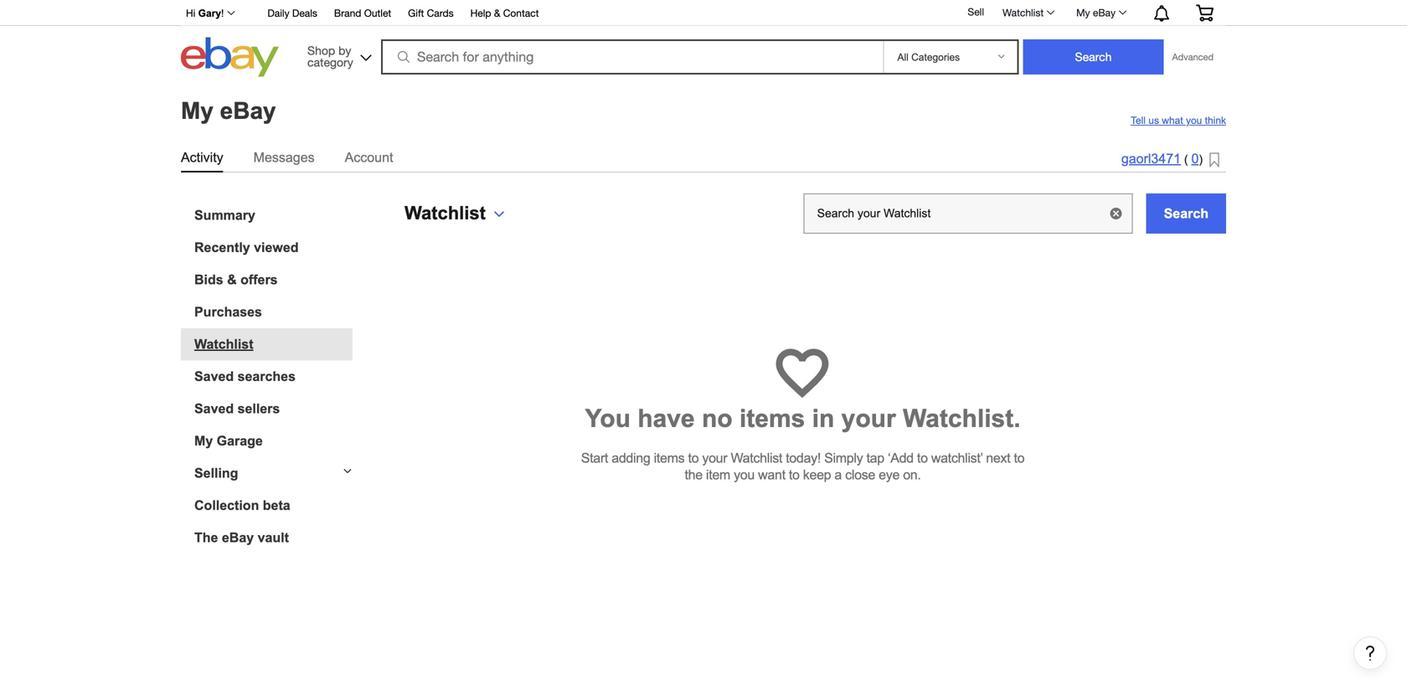 Task type: locate. For each thing, give the bounding box(es) containing it.
0 horizontal spatial you
[[734, 467, 755, 483]]

1 horizontal spatial you
[[1186, 115, 1202, 126]]

hi gary !
[[186, 8, 224, 19]]

bids
[[194, 272, 223, 287]]

saved sellers
[[194, 401, 280, 416]]

brand
[[334, 7, 361, 19]]

none text field inside you have no items in your watchlist. main content
[[804, 194, 1133, 234]]

collection beta link
[[194, 498, 353, 514]]

items up today!
[[740, 405, 805, 433]]

1 vertical spatial watchlist link
[[194, 337, 353, 352]]

you right the item
[[734, 467, 755, 483]]

you
[[585, 405, 631, 433]]

my ebay
[[1077, 7, 1116, 18], [181, 97, 276, 124]]

2 vertical spatial my
[[194, 434, 213, 449]]

watchlist link down purchases link
[[194, 337, 353, 352]]

your inside start adding items to your watchlist today! simply tap 'add to watchlist' next to the item you want to keep a close eye on.
[[702, 451, 727, 466]]

eye
[[879, 467, 900, 483]]

help & contact link
[[470, 5, 539, 23]]

start
[[581, 451, 608, 466]]

0
[[1192, 151, 1199, 166]]

gaorl3471 link
[[1122, 151, 1181, 166]]

your up tap
[[842, 405, 896, 433]]

keep
[[803, 467, 831, 483]]

my ebay inside you have no items in your watchlist. main content
[[181, 97, 276, 124]]

gary
[[198, 8, 221, 19]]

ebay
[[1093, 7, 1116, 18], [220, 97, 276, 124], [222, 530, 254, 545]]

simply
[[824, 451, 863, 466]]

purchases
[[194, 305, 262, 320]]

think
[[1205, 115, 1226, 126]]

saved for saved searches
[[194, 369, 234, 384]]

to up on.
[[917, 451, 928, 466]]

tell us what you think
[[1131, 115, 1226, 126]]

0 vertical spatial my ebay
[[1077, 7, 1116, 18]]

activity
[[181, 150, 223, 165]]

1 horizontal spatial &
[[494, 7, 500, 19]]

0 vertical spatial ebay
[[1093, 7, 1116, 18]]

my for my ebay link
[[1077, 7, 1090, 18]]

& right "help"
[[494, 7, 500, 19]]

gaorl3471
[[1122, 151, 1181, 166]]

& inside account navigation
[[494, 7, 500, 19]]

ebay inside account navigation
[[1093, 7, 1116, 18]]

0 horizontal spatial watchlist link
[[194, 337, 353, 352]]

saved up my garage
[[194, 401, 234, 416]]

collection
[[194, 498, 259, 513]]

you right what
[[1186, 115, 1202, 126]]

you
[[1186, 115, 1202, 126], [734, 467, 755, 483]]

hi
[[186, 8, 195, 19]]

1 vertical spatial items
[[654, 451, 685, 466]]

shop
[[307, 44, 335, 57]]

summary
[[194, 208, 255, 223]]

0 horizontal spatial my ebay
[[181, 97, 276, 124]]

none submit inside shop by category banner
[[1023, 39, 1164, 75]]

1 vertical spatial my ebay
[[181, 97, 276, 124]]

None text field
[[804, 194, 1133, 234]]

advanced link
[[1164, 40, 1222, 74]]

1 vertical spatial your
[[702, 451, 727, 466]]

viewed
[[254, 240, 299, 255]]

0 vertical spatial &
[[494, 7, 500, 19]]

1 horizontal spatial watchlist link
[[993, 3, 1062, 23]]

outlet
[[364, 7, 391, 19]]

0 horizontal spatial items
[[654, 451, 685, 466]]

my garage
[[194, 434, 263, 449]]

the ebay vault link
[[194, 530, 353, 546]]

my
[[1077, 7, 1090, 18], [181, 97, 214, 124], [194, 434, 213, 449]]

deals
[[292, 7, 317, 19]]

your
[[842, 405, 896, 433], [702, 451, 727, 466]]

saved for saved sellers
[[194, 401, 234, 416]]

you have no items in your watchlist. main content
[[7, 81, 1401, 690]]

& for help
[[494, 7, 500, 19]]

0 vertical spatial saved
[[194, 369, 234, 384]]

1 vertical spatial &
[[227, 272, 237, 287]]

saved up "saved sellers"
[[194, 369, 234, 384]]

& inside you have no items in your watchlist. main content
[[227, 272, 237, 287]]

saved inside saved searches link
[[194, 369, 234, 384]]

my ebay inside account navigation
[[1077, 7, 1116, 18]]

you have no items in your watchlist.
[[585, 405, 1021, 433]]

1 saved from the top
[[194, 369, 234, 384]]

0 horizontal spatial &
[[227, 272, 237, 287]]

1 vertical spatial saved
[[194, 401, 234, 416]]

items
[[740, 405, 805, 433], [654, 451, 685, 466]]

!
[[221, 8, 224, 19]]

recently viewed link
[[194, 240, 353, 256]]

shop by category
[[307, 44, 353, 69]]

your up the item
[[702, 451, 727, 466]]

None submit
[[1023, 39, 1164, 75]]

watchlist link
[[993, 3, 1062, 23], [194, 337, 353, 352]]

items right adding
[[654, 451, 685, 466]]

account
[[345, 150, 393, 165]]

to down today!
[[789, 467, 800, 483]]

gift cards link
[[408, 5, 454, 23]]

saved inside saved sellers link
[[194, 401, 234, 416]]

2 saved from the top
[[194, 401, 234, 416]]

saved
[[194, 369, 234, 384], [194, 401, 234, 416]]

tell
[[1131, 115, 1146, 126]]

0 vertical spatial items
[[740, 405, 805, 433]]

daily
[[268, 7, 289, 19]]

gaorl3471 ( 0 )
[[1122, 151, 1203, 166]]

account navigation
[[177, 0, 1226, 26]]

1 horizontal spatial my ebay
[[1077, 7, 1116, 18]]

& right bids
[[227, 272, 237, 287]]

&
[[494, 7, 500, 19], [227, 272, 237, 287]]

to
[[688, 451, 699, 466], [917, 451, 928, 466], [1014, 451, 1025, 466], [789, 467, 800, 483]]

0 vertical spatial my
[[1077, 7, 1090, 18]]

watchlist inside start adding items to your watchlist today! simply tap 'add to watchlist' next to the item you want to keep a close eye on.
[[731, 451, 782, 466]]

watchlist link right sell
[[993, 3, 1062, 23]]

1 vertical spatial you
[[734, 467, 755, 483]]

Search for anything text field
[[384, 41, 880, 73]]

the
[[685, 467, 703, 483]]

my inside account navigation
[[1077, 7, 1090, 18]]

0 vertical spatial watchlist link
[[993, 3, 1062, 23]]

0 vertical spatial your
[[842, 405, 896, 433]]

recently viewed
[[194, 240, 299, 255]]

2 vertical spatial ebay
[[222, 530, 254, 545]]

0 horizontal spatial your
[[702, 451, 727, 466]]



Task type: describe. For each thing, give the bounding box(es) containing it.
you inside start adding items to your watchlist today! simply tap 'add to watchlist' next to the item you want to keep a close eye on.
[[734, 467, 755, 483]]

my ebay link
[[1067, 3, 1134, 23]]

ebay for the ebay vault link
[[222, 530, 254, 545]]

what
[[1162, 115, 1183, 126]]

recently
[[194, 240, 250, 255]]

activity link
[[181, 147, 223, 168]]

watchlist inside account navigation
[[1003, 7, 1044, 18]]

watchlist inside watchlist popup button
[[405, 203, 486, 223]]

your shopping cart image
[[1195, 4, 1215, 21]]

by
[[339, 44, 351, 57]]

messages link
[[254, 147, 315, 168]]

1 vertical spatial my
[[181, 97, 214, 124]]

selling
[[194, 466, 238, 481]]

close
[[845, 467, 875, 483]]

help, opens dialogs image
[[1362, 645, 1379, 662]]

selling button
[[181, 466, 353, 481]]

summary link
[[194, 208, 353, 223]]

watchlist button
[[405, 203, 506, 225]]

to right next on the right
[[1014, 451, 1025, 466]]

shop by category banner
[[177, 0, 1226, 81]]

next
[[986, 451, 1011, 466]]

want
[[758, 467, 786, 483]]

& for bids
[[227, 272, 237, 287]]

the
[[194, 530, 218, 545]]

watchlist'
[[931, 451, 983, 466]]

saved sellers link
[[194, 401, 353, 417]]

messages
[[254, 150, 315, 165]]

searches
[[238, 369, 296, 384]]

vault
[[258, 530, 289, 545]]

help
[[470, 7, 491, 19]]

today!
[[786, 451, 821, 466]]

make this page your my ebay homepage image
[[1210, 152, 1220, 168]]

a
[[835, 467, 842, 483]]

us
[[1149, 115, 1159, 126]]

gift
[[408, 7, 424, 19]]

daily deals link
[[268, 5, 317, 23]]

search
[[1164, 206, 1209, 221]]

my garage link
[[194, 434, 353, 449]]

ebay for my ebay link
[[1093, 7, 1116, 18]]

purchases link
[[194, 305, 353, 320]]

sell
[[968, 6, 984, 18]]

to up the
[[688, 451, 699, 466]]

(
[[1184, 153, 1188, 166]]

0 link
[[1192, 151, 1199, 166]]

search button
[[1146, 194, 1226, 234]]

saved searches link
[[194, 369, 353, 385]]

shop by category button
[[300, 37, 375, 73]]

contact
[[503, 7, 539, 19]]

1 horizontal spatial your
[[842, 405, 896, 433]]

tell us what you think link
[[1131, 115, 1226, 127]]

no
[[702, 405, 733, 433]]

category
[[307, 55, 353, 69]]

sellers
[[238, 401, 280, 416]]

help & contact
[[470, 7, 539, 19]]

start adding items to your watchlist today! simply tap 'add to watchlist' next to the item you want to keep a close eye on.
[[581, 451, 1025, 483]]

watchlist.
[[903, 405, 1021, 433]]

)
[[1199, 153, 1203, 166]]

have
[[638, 405, 695, 433]]

account link
[[345, 147, 393, 168]]

adding
[[612, 451, 650, 466]]

tap
[[867, 451, 884, 466]]

sell link
[[960, 6, 992, 18]]

cards
[[427, 7, 454, 19]]

collection beta
[[194, 498, 290, 513]]

'add
[[888, 451, 914, 466]]

garage
[[217, 434, 263, 449]]

advanced
[[1172, 52, 1214, 62]]

daily deals
[[268, 7, 317, 19]]

in
[[812, 405, 835, 433]]

bids & offers link
[[194, 272, 353, 288]]

items inside start adding items to your watchlist today! simply tap 'add to watchlist' next to the item you want to keep a close eye on.
[[654, 451, 685, 466]]

1 vertical spatial ebay
[[220, 97, 276, 124]]

1 horizontal spatial items
[[740, 405, 805, 433]]

saved searches
[[194, 369, 296, 384]]

gift cards
[[408, 7, 454, 19]]

on.
[[903, 467, 921, 483]]

my for my garage link
[[194, 434, 213, 449]]

item
[[706, 467, 730, 483]]

0 vertical spatial you
[[1186, 115, 1202, 126]]

brand outlet link
[[334, 5, 391, 23]]

offers
[[241, 272, 278, 287]]

brand outlet
[[334, 7, 391, 19]]



Task type: vqa. For each thing, say whether or not it's contained in the screenshot.
"Dell RGB Desktop i7 Gaming PC GTX NVIDIA 32GB Ram 1TB SSD 2TB HDD New 24 in WiFi" 'image'
no



